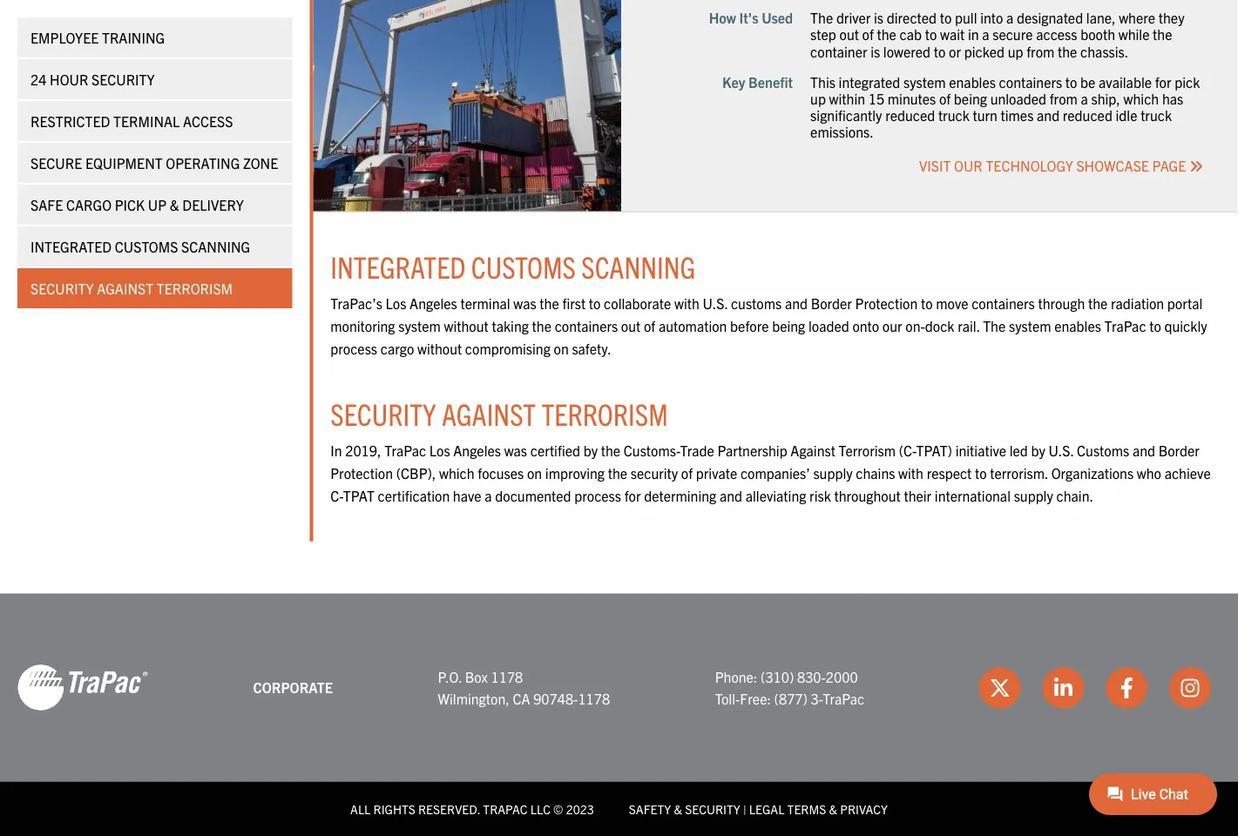 Task type: locate. For each thing, give the bounding box(es) containing it.
cab
[[900, 25, 922, 43]]

©
[[554, 802, 564, 817]]

from inside the driver is directed to pull into a designated lane, where they step out of the cab to wait in a secure access booth while the container is lowered to or picked up from the chassis.
[[1027, 42, 1055, 60]]

which
[[1124, 90, 1160, 107], [439, 464, 475, 482]]

0 vertical spatial supply
[[814, 464, 853, 482]]

1 reduced from the left
[[886, 106, 936, 124]]

customs up terminal
[[472, 248, 576, 285]]

0 vertical spatial containers
[[1000, 73, 1063, 90]]

being
[[955, 90, 988, 107], [773, 317, 806, 335]]

1 horizontal spatial the
[[984, 317, 1006, 335]]

0 vertical spatial the
[[811, 9, 834, 26]]

los
[[386, 295, 407, 312], [430, 442, 450, 460]]

security down "safe"
[[31, 280, 94, 297]]

0 horizontal spatial up
[[811, 90, 826, 107]]

1 vertical spatial 1178
[[578, 690, 610, 708]]

0 horizontal spatial process
[[331, 339, 378, 357]]

0 vertical spatial up
[[1009, 42, 1024, 60]]

which inside the in 2019, trapac los angeles was certified by the customs-trade partnership against terrorism (c-tpat) initiative led by u.s. customs and border protection (cbp), which focuses on improving the security of private companies' supply chains with respect to terrorism. organizations who achieve c-tpat certification have a documented process for determining and alleviating risk throughout their international supply chain.
[[439, 464, 475, 482]]

automation
[[659, 317, 727, 335]]

0 horizontal spatial the
[[811, 9, 834, 26]]

1 vertical spatial from
[[1050, 90, 1078, 107]]

reserved.
[[418, 802, 481, 817]]

driver
[[837, 9, 871, 26]]

border
[[811, 295, 853, 312], [1159, 442, 1200, 460]]

trapac up the (cbp),
[[385, 442, 426, 460]]

1 vertical spatial process
[[575, 487, 622, 504]]

2 vertical spatial against
[[791, 442, 836, 460]]

0 vertical spatial against
[[97, 280, 154, 297]]

& right safety
[[674, 802, 683, 817]]

cargo
[[66, 196, 112, 214]]

protection up our
[[856, 295, 918, 312]]

by right led
[[1032, 442, 1046, 460]]

terrorism up customs-
[[542, 395, 669, 432]]

trapac down 2000
[[823, 690, 865, 708]]

0 horizontal spatial scanning
[[181, 238, 250, 255]]

which inside this integrated system enables containers to be available for pick up within 15 minutes of being unloaded from a ship, which has significantly reduced truck turn times and reduced idle truck emissions.
[[1124, 90, 1160, 107]]

against up focuses
[[442, 395, 536, 432]]

process inside the in 2019, trapac los angeles was certified by the customs-trade partnership against terrorism (c-tpat) initiative led by u.s. customs and border protection (cbp), which focuses on improving the security of private companies' supply chains with respect to terrorism. organizations who achieve c-tpat certification have a documented process for determining and alleviating risk throughout their international supply chain.
[[575, 487, 622, 504]]

employee training link
[[17, 17, 292, 58]]

0 vertical spatial border
[[811, 295, 853, 312]]

chassis.
[[1081, 42, 1129, 60]]

0 horizontal spatial on
[[527, 464, 542, 482]]

1 vertical spatial against
[[442, 395, 536, 432]]

being left the unloaded
[[955, 90, 988, 107]]

of inside the in 2019, trapac los angeles was certified by the customs-trade partnership against terrorism (c-tpat) initiative led by u.s. customs and border protection (cbp), which focuses on improving the security of private companies' supply chains with respect to terrorism. organizations who achieve c-tpat certification have a documented process for determining and alleviating risk throughout their international supply chain.
[[682, 464, 693, 482]]

and inside "trapac's los angeles terminal was the first to collaborate with u.s. customs and border protection to move containers through the radiation portal monitoring system without taking the containers out of automation before being loaded onto our on-dock rail. the system enables trapac to quickly process cargo without compromising on safety."
[[785, 295, 808, 312]]

& right terms
[[830, 802, 838, 817]]

enables
[[950, 73, 996, 90], [1055, 317, 1102, 335]]

safe cargo pick up & delivery link
[[17, 185, 292, 225]]

companies'
[[741, 464, 811, 482]]

1 vertical spatial u.s.
[[1049, 442, 1074, 460]]

0 horizontal spatial trapac
[[385, 442, 426, 460]]

0 vertical spatial trapac
[[1105, 317, 1147, 335]]

1 horizontal spatial los
[[430, 442, 450, 460]]

protection inside the in 2019, trapac los angeles was certified by the customs-trade partnership against terrorism (c-tpat) initiative led by u.s. customs and border protection (cbp), which focuses on improving the security of private companies' supply chains with respect to terrorism. organizations who achieve c-tpat certification have a documented process for determining and alleviating risk throughout their international supply chain.
[[331, 464, 393, 482]]

employee
[[31, 29, 99, 46]]

and up who
[[1133, 442, 1156, 460]]

unloaded
[[991, 90, 1047, 107]]

footer containing p.o. box 1178
[[0, 594, 1239, 837]]

visit
[[920, 156, 952, 174]]

0 vertical spatial from
[[1027, 42, 1055, 60]]

1 horizontal spatial border
[[1159, 442, 1200, 460]]

1 horizontal spatial enables
[[1055, 317, 1102, 335]]

0 horizontal spatial which
[[439, 464, 475, 482]]

operating
[[166, 154, 240, 172]]

1 horizontal spatial trapac
[[823, 690, 865, 708]]

protection down 2019,
[[331, 464, 393, 482]]

p.o. box 1178 wilmington, ca 90748-1178
[[438, 668, 610, 708]]

1 horizontal spatial system
[[904, 73, 946, 90]]

0 vertical spatial which
[[1124, 90, 1160, 107]]

1 horizontal spatial &
[[674, 802, 683, 817]]

was up taking
[[514, 295, 537, 312]]

a right have
[[485, 487, 492, 504]]

restricted terminal access
[[31, 112, 233, 130]]

0 vertical spatial terrorism
[[157, 280, 233, 297]]

from left be
[[1050, 90, 1078, 107]]

security up restricted terminal access at top left
[[92, 71, 155, 88]]

1 vertical spatial on
[[527, 464, 542, 482]]

which left has
[[1124, 90, 1160, 107]]

supply up risk
[[814, 464, 853, 482]]

on up documented
[[527, 464, 542, 482]]

0 vertical spatial process
[[331, 339, 378, 357]]

scanning up collaborate on the top of page
[[582, 248, 696, 285]]

2 reduced from the left
[[1063, 106, 1113, 124]]

is right driver
[[875, 9, 884, 26]]

1178
[[491, 668, 523, 686], [578, 690, 610, 708]]

2 vertical spatial terrorism
[[839, 442, 896, 460]]

0 horizontal spatial enables
[[950, 73, 996, 90]]

to inside this integrated system enables containers to be available for pick up within 15 minutes of being unloaded from a ship, which has significantly reduced truck turn times and reduced idle truck emissions.
[[1066, 73, 1078, 90]]

to up "on-"
[[921, 295, 933, 312]]

containers inside this integrated system enables containers to be available for pick up within 15 minutes of being unloaded from a ship, which has significantly reduced truck turn times and reduced idle truck emissions.
[[1000, 73, 1063, 90]]

to left or
[[934, 42, 946, 60]]

2 horizontal spatial customs
[[1078, 442, 1130, 460]]

terrorism down integrated customs scanning 'link'
[[157, 280, 233, 297]]

0 horizontal spatial out
[[622, 317, 641, 335]]

angeles up focuses
[[454, 442, 501, 460]]

a left "ship,"
[[1082, 90, 1089, 107]]

to down initiative
[[976, 464, 987, 482]]

showcase
[[1077, 156, 1150, 174]]

of inside "trapac's los angeles terminal was the first to collaborate with u.s. customs and border protection to move containers through the radiation portal monitoring system without taking the containers out of automation before being loaded onto our on-dock rail. the system enables trapac to quickly process cargo without compromising on safety."
[[644, 317, 656, 335]]

0 horizontal spatial &
[[170, 196, 179, 214]]

by up improving
[[584, 442, 598, 460]]

0 horizontal spatial u.s.
[[703, 295, 728, 312]]

1 vertical spatial protection
[[331, 464, 393, 482]]

against inside the in 2019, trapac los angeles was certified by the customs-trade partnership against terrorism (c-tpat) initiative led by u.s. customs and border protection (cbp), which focuses on improving the security of private companies' supply chains with respect to terrorism. organizations who achieve c-tpat certification have a documented process for determining and alleviating risk throughout their international supply chain.
[[791, 442, 836, 460]]

1178 right ca
[[578, 690, 610, 708]]

1 horizontal spatial out
[[840, 25, 860, 43]]

was
[[514, 295, 537, 312], [504, 442, 528, 460]]

risk
[[810, 487, 832, 504]]

the left customs-
[[601, 442, 621, 460]]

integrated
[[839, 73, 901, 90]]

0 vertical spatial with
[[675, 295, 700, 312]]

out right 'step'
[[840, 25, 860, 43]]

0 vertical spatial protection
[[856, 295, 918, 312]]

enables inside this integrated system enables containers to be available for pick up within 15 minutes of being unloaded from a ship, which has significantly reduced truck turn times and reduced idle truck emissions.
[[950, 73, 996, 90]]

or
[[949, 42, 962, 60]]

truck left turn
[[939, 106, 970, 124]]

0 horizontal spatial protection
[[331, 464, 393, 482]]

for down security
[[625, 487, 641, 504]]

integrated customs scanning up terminal
[[331, 248, 696, 285]]

where
[[1120, 9, 1156, 26]]

1 vertical spatial without
[[418, 339, 462, 357]]

1 vertical spatial trapac
[[385, 442, 426, 460]]

enables down picked
[[950, 73, 996, 90]]

trapac inside phone: (310) 830-2000 toll-free: (877) 3-trapac
[[823, 690, 865, 708]]

to left be
[[1066, 73, 1078, 90]]

0 horizontal spatial reduced
[[886, 106, 936, 124]]

scanning
[[181, 238, 250, 255], [582, 248, 696, 285]]

containers
[[1000, 73, 1063, 90], [972, 295, 1036, 312], [555, 317, 618, 335]]

without down terminal
[[444, 317, 489, 335]]

restricted terminal access link
[[17, 101, 292, 141]]

1178 up ca
[[491, 668, 523, 686]]

los right trapac's
[[386, 295, 407, 312]]

1 horizontal spatial u.s.
[[1049, 442, 1074, 460]]

led
[[1010, 442, 1029, 460]]

from down designated
[[1027, 42, 1055, 60]]

training
[[102, 29, 165, 46]]

0 vertical spatial u.s.
[[703, 295, 728, 312]]

1 horizontal spatial being
[[955, 90, 988, 107]]

0 horizontal spatial with
[[675, 295, 700, 312]]

against down integrated customs scanning 'link'
[[97, 280, 154, 297]]

of up determining
[[682, 464, 693, 482]]

0 horizontal spatial terrorism
[[157, 280, 233, 297]]

was up focuses
[[504, 442, 528, 460]]

border inside "trapac's los angeles terminal was the first to collaborate with u.s. customs and border protection to move containers through the radiation portal monitoring system without taking the containers out of automation before being loaded onto our on-dock rail. the system enables trapac to quickly process cargo without compromising on safety."
[[811, 295, 853, 312]]

1 vertical spatial with
[[899, 464, 924, 482]]

restricted
[[31, 112, 110, 130]]

security
[[92, 71, 155, 88], [31, 280, 94, 297], [331, 395, 436, 432], [685, 802, 741, 817]]

scanning down the delivery
[[181, 238, 250, 255]]

process down monitoring
[[331, 339, 378, 357]]

angeles inside "trapac's los angeles terminal was the first to collaborate with u.s. customs and border protection to move containers through the radiation portal monitoring system without taking the containers out of automation before being loaded onto our on-dock rail. the system enables trapac to quickly process cargo without compromising on safety."
[[410, 295, 458, 312]]

0 horizontal spatial customs
[[115, 238, 178, 255]]

trapac down radiation at the right top
[[1105, 317, 1147, 335]]

containers up times
[[1000, 73, 1063, 90]]

0 horizontal spatial supply
[[814, 464, 853, 482]]

to right first
[[589, 295, 601, 312]]

with inside "trapac's los angeles terminal was the first to collaborate with u.s. customs and border protection to move containers through the radiation portal monitoring system without taking the containers out of automation before being loaded onto our on-dock rail. the system enables trapac to quickly process cargo without compromising on safety."
[[675, 295, 700, 312]]

ca
[[513, 690, 531, 708]]

1 horizontal spatial up
[[1009, 42, 1024, 60]]

3-
[[811, 690, 823, 708]]

1 vertical spatial angeles
[[454, 442, 501, 460]]

los inside "trapac's los angeles terminal was the first to collaborate with u.s. customs and border protection to move containers through the radiation portal monitoring system without taking the containers out of automation before being loaded onto our on-dock rail. the system enables trapac to quickly process cargo without compromising on safety."
[[386, 295, 407, 312]]

1 vertical spatial out
[[622, 317, 641, 335]]

hour
[[50, 71, 88, 88]]

trapac's los angeles terminal was the first to collaborate with u.s. customs and border protection to move containers through the radiation portal monitoring system without taking the containers out of automation before being loaded onto our on-dock rail. the system enables trapac to quickly process cargo without compromising on safety.
[[331, 295, 1208, 357]]

legal
[[750, 802, 785, 817]]

the right taking
[[532, 317, 552, 335]]

0 vertical spatial being
[[955, 90, 988, 107]]

of inside this integrated system enables containers to be available for pick up within 15 minutes of being unloaded from a ship, which has significantly reduced truck turn times and reduced idle truck emissions.
[[940, 90, 951, 107]]

and down private
[[720, 487, 743, 504]]

who
[[1138, 464, 1162, 482]]

terrorism.
[[991, 464, 1049, 482]]

integrated customs scanning link
[[17, 227, 292, 267]]

1 vertical spatial up
[[811, 90, 826, 107]]

and right customs
[[785, 295, 808, 312]]

and right times
[[1038, 106, 1060, 124]]

solid image
[[1190, 159, 1204, 173]]

the inside "trapac's los angeles terminal was the first to collaborate with u.s. customs and border protection to move containers through the radiation portal monitoring system without taking the containers out of automation before being loaded onto our on-dock rail. the system enables trapac to quickly process cargo without compromising on safety."
[[984, 317, 1006, 335]]

of down collaborate on the top of page
[[644, 317, 656, 335]]

with inside the in 2019, trapac los angeles was certified by the customs-trade partnership against terrorism (c-tpat) initiative led by u.s. customs and border protection (cbp), which focuses on improving the security of private companies' supply chains with respect to terrorism. organizations who achieve c-tpat certification have a documented process for determining and alleviating risk throughout their international supply chain.
[[899, 464, 924, 482]]

up inside the driver is directed to pull into a designated lane, where they step out of the cab to wait in a secure access booth while the container is lowered to or picked up from the chassis.
[[1009, 42, 1024, 60]]

0 vertical spatial for
[[1156, 73, 1172, 90]]

border up 'achieve'
[[1159, 442, 1200, 460]]

how it's used
[[709, 9, 793, 26]]

1 horizontal spatial security against terrorism
[[331, 395, 669, 432]]

terminal
[[113, 112, 180, 130]]

0 horizontal spatial integrated
[[31, 238, 112, 255]]

(cbp),
[[396, 464, 436, 482]]

1 vertical spatial containers
[[972, 295, 1036, 312]]

integrated inside integrated customs scanning 'link'
[[31, 238, 112, 255]]

out inside "trapac's los angeles terminal was the first to collaborate with u.s. customs and border protection to move containers through the radiation portal monitoring system without taking the containers out of automation before being loaded onto our on-dock rail. the system enables trapac to quickly process cargo without compromising on safety."
[[622, 317, 641, 335]]

scanning inside 'link'
[[181, 238, 250, 255]]

compromising
[[465, 339, 551, 357]]

equipment
[[85, 154, 163, 172]]

enables inside "trapac's los angeles terminal was the first to collaborate with u.s. customs and border protection to move containers through the radiation portal monitoring system without taking the containers out of automation before being loaded onto our on-dock rail. the system enables trapac to quickly process cargo without compromising on safety."
[[1055, 317, 1102, 335]]

supply down terrorism.
[[1015, 487, 1054, 504]]

employee training
[[31, 29, 165, 46]]

which up have
[[439, 464, 475, 482]]

times
[[1001, 106, 1034, 124]]

angeles left terminal
[[410, 295, 458, 312]]

u.s. up 'automation'
[[703, 295, 728, 312]]

through
[[1039, 295, 1086, 312]]

out down collaborate on the top of page
[[622, 317, 641, 335]]

containers up the rail.
[[972, 295, 1036, 312]]

1 vertical spatial the
[[984, 317, 1006, 335]]

border up loaded
[[811, 295, 853, 312]]

and inside this integrated system enables containers to be available for pick up within 15 minutes of being unloaded from a ship, which has significantly reduced truck turn times and reduced idle truck emissions.
[[1038, 106, 1060, 124]]

0 vertical spatial was
[[514, 295, 537, 312]]

with up 'automation'
[[675, 295, 700, 312]]

trapac's
[[331, 295, 383, 312]]

partnership
[[718, 442, 788, 460]]

angeles
[[410, 295, 458, 312], [454, 442, 501, 460]]

up inside this integrated system enables containers to be available for pick up within 15 minutes of being unloaded from a ship, which has significantly reduced truck turn times and reduced idle truck emissions.
[[811, 90, 826, 107]]

taking
[[492, 317, 529, 335]]

documented
[[495, 487, 572, 504]]

by
[[584, 442, 598, 460], [1032, 442, 1046, 460]]

0 horizontal spatial being
[[773, 317, 806, 335]]

key benefit
[[723, 73, 793, 90]]

2 horizontal spatial against
[[791, 442, 836, 460]]

0 horizontal spatial border
[[811, 295, 853, 312]]

0 horizontal spatial integrated customs scanning
[[31, 238, 250, 255]]

on inside "trapac's los angeles terminal was the first to collaborate with u.s. customs and border protection to move containers through the radiation portal monitoring system without taking the containers out of automation before being loaded onto our on-dock rail. the system enables trapac to quickly process cargo without compromising on safety."
[[554, 339, 569, 357]]

1 vertical spatial which
[[439, 464, 475, 482]]

customs up organizations at the bottom
[[1078, 442, 1130, 460]]

1 vertical spatial is
[[871, 42, 881, 60]]

a inside the in 2019, trapac los angeles was certified by the customs-trade partnership against terrorism (c-tpat) initiative led by u.s. customs and border protection (cbp), which focuses on improving the security of private companies' supply chains with respect to terrorism. organizations who achieve c-tpat certification have a documented process for determining and alleviating risk throughout their international supply chain.
[[485, 487, 492, 504]]

1 horizontal spatial protection
[[856, 295, 918, 312]]

is up the integrated
[[871, 42, 881, 60]]

being right 'before'
[[773, 317, 806, 335]]

pull
[[956, 9, 978, 26]]

enables down through
[[1055, 317, 1102, 335]]

security inside security against terrorism link
[[31, 280, 94, 297]]

1 horizontal spatial terrorism
[[542, 395, 669, 432]]

1 vertical spatial was
[[504, 442, 528, 460]]

up left within
[[811, 90, 826, 107]]

0 vertical spatial 1178
[[491, 668, 523, 686]]

first
[[563, 295, 586, 312]]

the right the rail.
[[984, 317, 1006, 335]]

1 horizontal spatial reduced
[[1063, 106, 1113, 124]]

truck right idle
[[1141, 106, 1173, 124]]

in
[[969, 25, 980, 43]]

footer
[[0, 594, 1239, 837]]

1 horizontal spatial customs
[[472, 248, 576, 285]]

reduced down be
[[1063, 106, 1113, 124]]

process down improving
[[575, 487, 622, 504]]

access
[[1037, 25, 1078, 43]]

2 truck from the left
[[1141, 106, 1173, 124]]

to down radiation at the right top
[[1150, 317, 1162, 335]]

2 horizontal spatial system
[[1010, 317, 1052, 335]]

reduced right 15
[[886, 106, 936, 124]]

with down (c-
[[899, 464, 924, 482]]

security against terrorism up focuses
[[331, 395, 669, 432]]

customs
[[115, 238, 178, 255], [472, 248, 576, 285], [1078, 442, 1130, 460]]

los up the (cbp),
[[430, 442, 450, 460]]

system down lowered
[[904, 73, 946, 90]]

2 horizontal spatial terrorism
[[839, 442, 896, 460]]

& right up
[[170, 196, 179, 214]]

of right minutes
[[940, 90, 951, 107]]

without
[[444, 317, 489, 335], [418, 339, 462, 357]]

with
[[675, 295, 700, 312], [899, 464, 924, 482]]

process inside "trapac's los angeles terminal was the first to collaborate with u.s. customs and border protection to move containers through the radiation portal monitoring system without taking the containers out of automation before being loaded onto our on-dock rail. the system enables trapac to quickly process cargo without compromising on safety."
[[331, 339, 378, 357]]

safety & security link
[[629, 802, 741, 817]]

trapac inside the in 2019, trapac los angeles was certified by the customs-trade partnership against terrorism (c-tpat) initiative led by u.s. customs and border protection (cbp), which focuses on improving the security of private companies' supply chains with respect to terrorism. organizations who achieve c-tpat certification have a documented process for determining and alleviating risk throughout their international supply chain.
[[385, 442, 426, 460]]

integrated customs scanning down safe cargo pick up & delivery
[[31, 238, 250, 255]]

on inside the in 2019, trapac los angeles was certified by the customs-trade partnership against terrorism (c-tpat) initiative led by u.s. customs and border protection (cbp), which focuses on improving the security of private companies' supply chains with respect to terrorism. organizations who achieve c-tpat certification have a documented process for determining and alleviating risk throughout their international supply chain.
[[527, 464, 542, 482]]

customs up security against terrorism link
[[115, 238, 178, 255]]

1 horizontal spatial on
[[554, 339, 569, 357]]

for
[[1156, 73, 1172, 90], [625, 487, 641, 504]]

be
[[1081, 73, 1096, 90]]

on left safety.
[[554, 339, 569, 357]]

u.s. inside "trapac's los angeles terminal was the first to collaborate with u.s. customs and border protection to move containers through the radiation portal monitoring system without taking the containers out of automation before being loaded onto our on-dock rail. the system enables trapac to quickly process cargo without compromising on safety."
[[703, 295, 728, 312]]

0 vertical spatial on
[[554, 339, 569, 357]]

security inside 24 hour security link
[[92, 71, 155, 88]]

throughout
[[835, 487, 901, 504]]

phone: (310) 830-2000 toll-free: (877) 3-trapac
[[715, 668, 865, 708]]

system down through
[[1010, 317, 1052, 335]]

integrated up trapac's
[[331, 248, 466, 285]]

a inside this integrated system enables containers to be available for pick up within 15 minutes of being unloaded from a ship, which has significantly reduced truck turn times and reduced idle truck emissions.
[[1082, 90, 1089, 107]]

u.s. up organizations at the bottom
[[1049, 442, 1074, 460]]

1 horizontal spatial truck
[[1141, 106, 1173, 124]]

containers up safety.
[[555, 317, 618, 335]]

security left |
[[685, 802, 741, 817]]

1 vertical spatial enables
[[1055, 317, 1102, 335]]

for left pick
[[1156, 73, 1172, 90]]

1 horizontal spatial for
[[1156, 73, 1172, 90]]

up right picked
[[1009, 42, 1024, 60]]

24 hour security
[[31, 71, 155, 88]]

2 vertical spatial trapac
[[823, 690, 865, 708]]

secure equipment operating zone link
[[17, 143, 292, 183]]

this integrated system enables containers to be available for pick up within 15 minutes of being unloaded from a ship, which has significantly reduced truck turn times and reduced idle truck emissions.
[[811, 73, 1201, 140]]

onto
[[853, 317, 880, 335]]

0 vertical spatial out
[[840, 25, 860, 43]]

organizations
[[1052, 464, 1134, 482]]

system up cargo on the left of page
[[399, 317, 441, 335]]

terrorism inside the in 2019, trapac los angeles was certified by the customs-trade partnership against terrorism (c-tpat) initiative led by u.s. customs and border protection (cbp), which focuses on improving the security of private companies' supply chains with respect to terrorism. organizations who achieve c-tpat certification have a documented process for determining and alleviating risk throughout their international supply chain.
[[839, 442, 896, 460]]

visit our technology showcase page
[[920, 156, 1190, 174]]

for inside this integrated system enables containers to be available for pick up within 15 minutes of being unloaded from a ship, which has significantly reduced truck turn times and reduced idle truck emissions.
[[1156, 73, 1172, 90]]

on
[[554, 339, 569, 357], [527, 464, 542, 482]]



Task type: vqa. For each thing, say whether or not it's contained in the screenshot.
top zero
no



Task type: describe. For each thing, give the bounding box(es) containing it.
our
[[883, 317, 903, 335]]

of inside the driver is directed to pull into a designated lane, where they step out of the cab to wait in a secure access booth while the container is lowered to or picked up from the chassis.
[[863, 25, 874, 43]]

delivery
[[182, 196, 244, 214]]

trapac
[[483, 802, 528, 817]]

1 vertical spatial security against terrorism
[[331, 395, 669, 432]]

1 by from the left
[[584, 442, 598, 460]]

safety
[[629, 802, 672, 817]]

1 horizontal spatial 1178
[[578, 690, 610, 708]]

tpat
[[343, 487, 375, 504]]

in 2019, trapac los angeles was certified by the customs-trade partnership against terrorism (c-tpat) initiative led by u.s. customs and border protection (cbp), which focuses on improving the security of private companies' supply chains with respect to terrorism. organizations who achieve c-tpat certification have a documented process for determining and alleviating risk throughout their international supply chain.
[[331, 442, 1212, 504]]

alleviating
[[746, 487, 807, 504]]

from inside this integrated system enables containers to be available for pick up within 15 minutes of being unloaded from a ship, which has significantly reduced truck turn times and reduced idle truck emissions.
[[1050, 90, 1078, 107]]

certified
[[531, 442, 581, 460]]

has
[[1163, 90, 1184, 107]]

15
[[869, 90, 885, 107]]

pick
[[115, 196, 145, 214]]

was inside the in 2019, trapac los angeles was certified by the customs-trade partnership against terrorism (c-tpat) initiative led by u.s. customs and border protection (cbp), which focuses on improving the security of private companies' supply chains with respect to terrorism. organizations who achieve c-tpat certification have a documented process for determining and alleviating risk throughout their international supply chain.
[[504, 442, 528, 460]]

0 horizontal spatial 1178
[[491, 668, 523, 686]]

u.s. inside the in 2019, trapac los angeles was certified by the customs-trade partnership against terrorism (c-tpat) initiative led by u.s. customs and border protection (cbp), which focuses on improving the security of private companies' supply chains with respect to terrorism. organizations who achieve c-tpat certification have a documented process for determining and alleviating risk throughout their international supply chain.
[[1049, 442, 1074, 460]]

customs inside the in 2019, trapac los angeles was certified by the customs-trade partnership against terrorism (c-tpat) initiative led by u.s. customs and border protection (cbp), which focuses on improving the security of private companies' supply chains with respect to terrorism. organizations who achieve c-tpat certification have a documented process for determining and alleviating risk throughout their international supply chain.
[[1078, 442, 1130, 460]]

24
[[31, 71, 47, 88]]

1 horizontal spatial against
[[442, 395, 536, 432]]

into
[[981, 9, 1004, 26]]

focuses
[[478, 464, 524, 482]]

before
[[731, 317, 769, 335]]

their
[[904, 487, 932, 504]]

privacy
[[841, 802, 888, 817]]

improving
[[546, 464, 605, 482]]

they
[[1159, 9, 1185, 26]]

benefit
[[749, 73, 793, 90]]

border inside the in 2019, trapac los angeles was certified by the customs-trade partnership against terrorism (c-tpat) initiative led by u.s. customs and border protection (cbp), which focuses on improving the security of private companies' supply chains with respect to terrorism. organizations who achieve c-tpat certification have a documented process for determining and alleviating risk throughout their international supply chain.
[[1159, 442, 1200, 460]]

to left pull
[[940, 9, 952, 26]]

quickly
[[1165, 317, 1208, 335]]

being inside this integrated system enables containers to be available for pick up within 15 minutes of being unloaded from a ship, which has significantly reduced truck turn times and reduced idle truck emissions.
[[955, 90, 988, 107]]

being inside "trapac's los angeles terminal was the first to collaborate with u.s. customs and border protection to move containers through the radiation portal monitoring system without taking the containers out of automation before being loaded onto our on-dock rail. the system enables trapac to quickly process cargo without compromising on safety."
[[773, 317, 806, 335]]

secure equipment operating zone
[[31, 154, 278, 172]]

phone:
[[715, 668, 758, 686]]

2 horizontal spatial &
[[830, 802, 838, 817]]

technology
[[986, 156, 1074, 174]]

for inside the in 2019, trapac los angeles was certified by the customs-trade partnership against terrorism (c-tpat) initiative led by u.s. customs and border protection (cbp), which focuses on improving the security of private companies' supply chains with respect to terrorism. organizations who achieve c-tpat certification have a documented process for determining and alleviating risk throughout their international supply chain.
[[625, 487, 641, 504]]

respect
[[927, 464, 972, 482]]

a right in
[[983, 25, 990, 43]]

(c-
[[899, 442, 917, 460]]

0 horizontal spatial system
[[399, 317, 441, 335]]

customs
[[731, 295, 782, 312]]

directed
[[887, 9, 937, 26]]

2 by from the left
[[1032, 442, 1046, 460]]

rail.
[[958, 317, 980, 335]]

legal terms & privacy link
[[750, 802, 888, 817]]

a right 'into'
[[1007, 9, 1014, 26]]

830-
[[798, 668, 826, 686]]

toll-
[[715, 690, 741, 708]]

lowered
[[884, 42, 931, 60]]

0 vertical spatial is
[[875, 9, 884, 26]]

monitoring
[[331, 317, 395, 335]]

the driver is directed to pull into a designated lane, where they step out of the cab to wait in a secure access booth while the container is lowered to or picked up from the chassis.
[[811, 9, 1185, 60]]

up
[[148, 196, 167, 214]]

the left security
[[608, 464, 628, 482]]

key
[[723, 73, 746, 90]]

p.o.
[[438, 668, 462, 686]]

out inside the driver is directed to pull into a designated lane, where they step out of the cab to wait in a secure access booth while the container is lowered to or picked up from the chassis.
[[840, 25, 860, 43]]

visit our technology showcase page link
[[920, 156, 1204, 174]]

radiation
[[1112, 295, 1165, 312]]

the left cab
[[878, 25, 897, 43]]

corporate image
[[17, 664, 148, 713]]

to right cab
[[926, 25, 938, 43]]

2000
[[826, 668, 858, 686]]

trapac inside "trapac's los angeles terminal was the first to collaborate with u.s. customs and border protection to move containers through the radiation portal monitoring system without taking the containers out of automation before being loaded onto our on-dock rail. the system enables trapac to quickly process cargo without compromising on safety."
[[1105, 317, 1147, 335]]

safety & security | legal terms & privacy
[[629, 802, 888, 817]]

have
[[453, 487, 482, 504]]

angeles inside the in 2019, trapac los angeles was certified by the customs-trade partnership against terrorism (c-tpat) initiative led by u.s. customs and border protection (cbp), which focuses on improving the security of private companies' supply chains with respect to terrorism. organizations who achieve c-tpat certification have a documented process for determining and alleviating risk throughout their international supply chain.
[[454, 442, 501, 460]]

1 vertical spatial terrorism
[[542, 395, 669, 432]]

trade
[[680, 442, 715, 460]]

international
[[935, 487, 1011, 504]]

the left booth
[[1058, 42, 1078, 60]]

the right while
[[1154, 25, 1173, 43]]

protection inside "trapac's los angeles terminal was the first to collaborate with u.s. customs and border protection to move containers through the radiation portal monitoring system without taking the containers out of automation before being loaded onto our on-dock rail. the system enables trapac to quickly process cargo without compromising on safety."
[[856, 295, 918, 312]]

1 horizontal spatial scanning
[[582, 248, 696, 285]]

the right through
[[1089, 295, 1108, 312]]

safety.
[[572, 339, 612, 357]]

0 vertical spatial security against terrorism
[[31, 280, 233, 297]]

1 horizontal spatial integrated customs scanning
[[331, 248, 696, 285]]

was inside "trapac's los angeles terminal was the first to collaborate with u.s. customs and border protection to move containers through the radiation portal monitoring system without taking the containers out of automation before being loaded onto our on-dock rail. the system enables trapac to quickly process cargo without compromising on safety."
[[514, 295, 537, 312]]

safe cargo pick up & delivery
[[31, 196, 244, 214]]

our
[[955, 156, 983, 174]]

the inside the driver is directed to pull into a designated lane, where they step out of the cab to wait in a secure access booth while the container is lowered to or picked up from the chassis.
[[811, 9, 834, 26]]

customs inside 'link'
[[115, 238, 178, 255]]

2023
[[566, 802, 594, 817]]

(877)
[[775, 690, 808, 708]]

1 horizontal spatial supply
[[1015, 487, 1054, 504]]

within
[[830, 90, 866, 107]]

it's
[[740, 9, 759, 26]]

|
[[744, 802, 747, 817]]

container
[[811, 42, 868, 60]]

the left first
[[540, 295, 559, 312]]

designated
[[1017, 9, 1084, 26]]

c-
[[331, 487, 343, 504]]

1 horizontal spatial integrated
[[331, 248, 466, 285]]

terrorism inside security against terrorism link
[[157, 280, 233, 297]]

2 vertical spatial containers
[[555, 317, 618, 335]]

significantly
[[811, 106, 883, 124]]

llc
[[531, 802, 551, 817]]

0 horizontal spatial against
[[97, 280, 154, 297]]

secure
[[993, 25, 1034, 43]]

free:
[[741, 690, 772, 708]]

los inside the in 2019, trapac los angeles was certified by the customs-trade partnership against terrorism (c-tpat) initiative led by u.s. customs and border protection (cbp), which focuses on improving the security of private companies' supply chains with respect to terrorism. organizations who achieve c-tpat certification have a documented process for determining and alleviating risk throughout their international supply chain.
[[430, 442, 450, 460]]

zone
[[243, 154, 278, 172]]

move
[[937, 295, 969, 312]]

tpat)
[[917, 442, 953, 460]]

booth
[[1081, 25, 1116, 43]]

emissions.
[[811, 123, 874, 140]]

to inside the in 2019, trapac los angeles was certified by the customs-trade partnership against terrorism (c-tpat) initiative led by u.s. customs and border protection (cbp), which focuses on improving the security of private companies' supply chains with respect to terrorism. organizations who achieve c-tpat certification have a documented process for determining and alleviating risk throughout their international supply chain.
[[976, 464, 987, 482]]

security
[[631, 464, 678, 482]]

portal
[[1168, 295, 1203, 312]]

all
[[351, 802, 371, 817]]

collaborate
[[604, 295, 672, 312]]

integrated customs scanning inside 'link'
[[31, 238, 250, 255]]

pick
[[1175, 73, 1201, 90]]

1 truck from the left
[[939, 106, 970, 124]]

access
[[183, 112, 233, 130]]

dock
[[926, 317, 955, 335]]

rights
[[374, 802, 416, 817]]

all rights reserved. trapac llc © 2023
[[351, 802, 594, 817]]

security up 2019,
[[331, 395, 436, 432]]

wilmington,
[[438, 690, 510, 708]]

used
[[762, 9, 793, 26]]

0 vertical spatial without
[[444, 317, 489, 335]]

24 hour security link
[[17, 59, 292, 99]]

system inside this integrated system enables containers to be available for pick up within 15 minutes of being unloaded from a ship, which has significantly reduced truck turn times and reduced idle truck emissions.
[[904, 73, 946, 90]]



